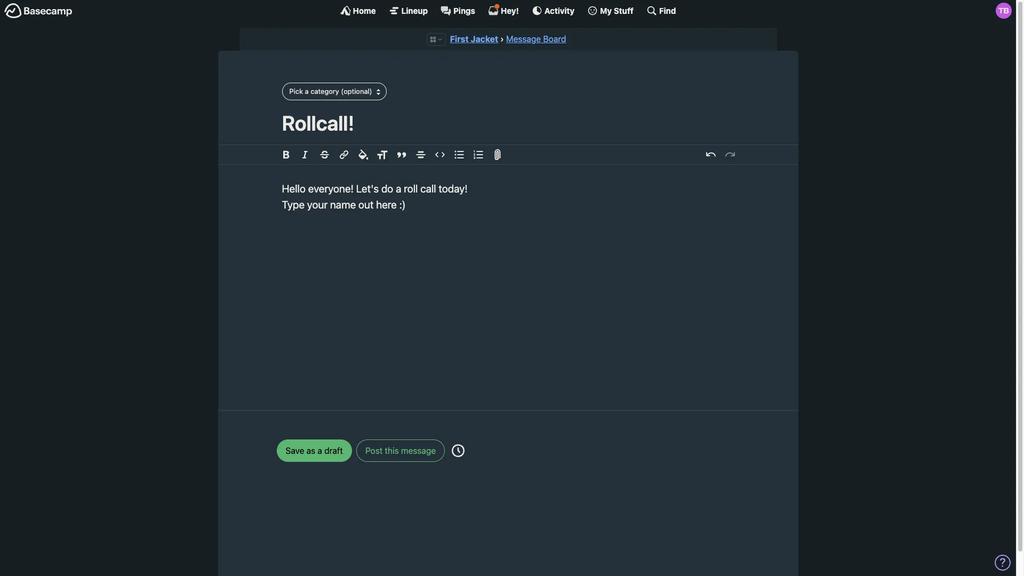 Task type: vqa. For each thing, say whether or not it's contained in the screenshot.
Pick a category (optional)
yes



Task type: locate. For each thing, give the bounding box(es) containing it.
save as a draft button
[[277, 440, 352, 462]]

activity
[[545, 6, 575, 15]]

home link
[[340, 5, 376, 16]]

switch accounts image
[[4, 3, 73, 19]]

out
[[359, 198, 374, 211]]

find button
[[647, 5, 676, 16]]

board
[[543, 34, 566, 44]]

2 horizontal spatial a
[[396, 182, 402, 195]]

hello everyone! let's do a roll call today! type your name out here :)
[[282, 182, 468, 211]]

pick a category (optional) button
[[282, 83, 387, 100]]

your
[[307, 198, 328, 211]]

pick
[[289, 87, 303, 95]]

let's
[[356, 182, 379, 195]]

lineup link
[[389, 5, 428, 16]]

lineup
[[402, 6, 428, 15]]

1 horizontal spatial a
[[318, 446, 322, 456]]

category
[[311, 87, 339, 95]]

pings button
[[441, 5, 475, 16]]

tyler black image
[[996, 3, 1012, 19]]

(optional)
[[341, 87, 372, 95]]

a right 'as'
[[318, 446, 322, 456]]

hey!
[[501, 6, 519, 15]]

everyone!
[[308, 182, 354, 195]]

a
[[305, 87, 309, 95], [396, 182, 402, 195], [318, 446, 322, 456]]

message
[[401, 446, 436, 456]]

post this message
[[366, 446, 436, 456]]

Type a title… text field
[[282, 111, 735, 135]]

0 horizontal spatial a
[[305, 87, 309, 95]]

save
[[286, 446, 304, 456]]

activity link
[[532, 5, 575, 16]]

pings
[[454, 6, 475, 15]]

first
[[450, 34, 469, 44]]

save as a draft
[[286, 446, 343, 456]]

a right pick
[[305, 87, 309, 95]]

main element
[[0, 0, 1017, 21]]

first jacket
[[450, 34, 499, 44]]

› message board
[[501, 34, 566, 44]]

post
[[366, 446, 383, 456]]

roll
[[404, 182, 418, 195]]

my
[[600, 6, 612, 15]]

a right do
[[396, 182, 402, 195]]

1 vertical spatial a
[[396, 182, 402, 195]]

name
[[330, 198, 356, 211]]

a inside hello everyone! let's do a roll call today! type your name out here :)
[[396, 182, 402, 195]]

draft
[[325, 446, 343, 456]]

find
[[660, 6, 676, 15]]



Task type: describe. For each thing, give the bounding box(es) containing it.
this
[[385, 446, 399, 456]]

0 vertical spatial a
[[305, 87, 309, 95]]

:)
[[400, 198, 406, 211]]

schedule this to post later image
[[452, 444, 465, 457]]

do
[[381, 182, 393, 195]]

pick a category (optional)
[[289, 87, 372, 95]]

call
[[421, 182, 436, 195]]

first jacket link
[[450, 34, 499, 44]]

here
[[376, 198, 397, 211]]

message board link
[[506, 34, 566, 44]]

today!
[[439, 182, 468, 195]]

type
[[282, 198, 305, 211]]

my stuff button
[[588, 5, 634, 16]]

hello
[[282, 182, 306, 195]]

home
[[353, 6, 376, 15]]

jacket
[[471, 34, 499, 44]]

›
[[501, 34, 504, 44]]

stuff
[[614, 6, 634, 15]]

post this message button
[[357, 440, 445, 462]]

Write away… text field
[[250, 165, 767, 397]]

as
[[307, 446, 316, 456]]

my stuff
[[600, 6, 634, 15]]

hey! button
[[488, 4, 519, 16]]

message
[[506, 34, 541, 44]]

2 vertical spatial a
[[318, 446, 322, 456]]



